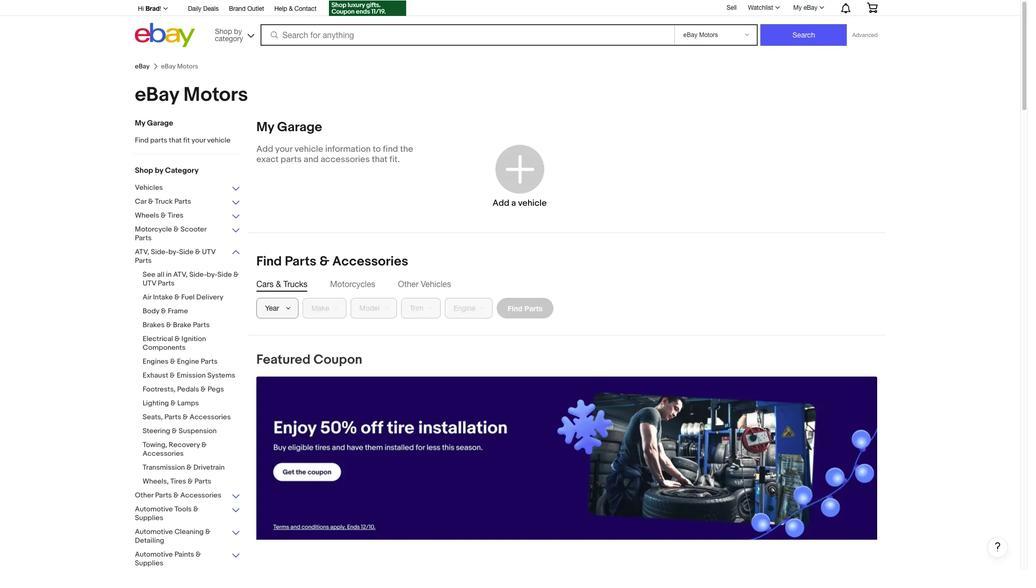 Task type: vqa. For each thing, say whether or not it's contained in the screenshot.
OLED within Samsung S95C 77 inch HDR Quantum Dot OLED Smart TV (2023) QN77S95CAFXZA Certified - Refurbished $2,797.00 $5,499.00 49% off Free shipping
no



Task type: locate. For each thing, give the bounding box(es) containing it.
0 horizontal spatial your
[[192, 136, 206, 145]]

my up find parts that fit your vehicle
[[135, 119, 145, 128]]

utv up air
[[143, 279, 156, 288]]

Search for anything text field
[[262, 25, 673, 45]]

0 vertical spatial vehicles
[[135, 183, 163, 192]]

by- up delivery
[[207, 271, 218, 279]]

0 horizontal spatial atv,
[[135, 248, 149, 257]]

automotive paints & supplies button
[[135, 551, 241, 569]]

1 horizontal spatial garage
[[277, 120, 322, 136]]

0 horizontal spatial vehicles
[[135, 183, 163, 192]]

1 horizontal spatial other
[[398, 280, 419, 289]]

my ebay link
[[788, 2, 830, 14]]

0 horizontal spatial vehicle
[[207, 136, 231, 145]]

0 vertical spatial ebay
[[804, 4, 818, 11]]

add inside button
[[493, 198, 510, 208]]

frame
[[168, 307, 188, 316]]

1 horizontal spatial utv
[[202, 248, 216, 257]]

by for category
[[234, 27, 242, 35]]

ignition
[[182, 335, 206, 344]]

advanced
[[853, 32, 878, 38]]

shop up car
[[135, 166, 153, 176]]

other inside 'tab list'
[[398, 280, 419, 289]]

tires
[[168, 211, 184, 220], [170, 478, 186, 486]]

my garage
[[135, 119, 173, 128], [257, 120, 322, 136]]

featured
[[257, 352, 311, 368]]

accessories up suspension
[[190, 413, 231, 422]]

your
[[192, 136, 206, 145], [275, 144, 293, 155]]

None text field
[[257, 377, 878, 541]]

1 horizontal spatial my
[[257, 120, 274, 136]]

ebay motors
[[135, 83, 248, 107]]

cars & trucks
[[257, 280, 308, 289]]

daily deals
[[188, 5, 219, 12]]

supplies down detailing on the bottom of the page
[[135, 560, 163, 568]]

vehicle inside "add a vehicle" button
[[518, 198, 547, 208]]

outlet
[[248, 5, 264, 12]]

exhaust & emission systems link
[[143, 371, 248, 381]]

accessories down wheels, tires & parts "link"
[[180, 492, 222, 500]]

1 vertical spatial by
[[155, 166, 163, 176]]

tools
[[175, 505, 192, 514]]

other parts & accessories button
[[135, 492, 241, 501]]

add for add a vehicle
[[493, 198, 510, 208]]

pegs
[[208, 385, 224, 394]]

motorcycle
[[135, 225, 172, 234]]

vehicles inside 'tab list'
[[421, 280, 451, 289]]

2 vertical spatial find
[[508, 304, 523, 313]]

find for find parts & accessories
[[257, 254, 282, 270]]

systems
[[207, 371, 235, 380]]

0 vertical spatial automotive
[[135, 505, 173, 514]]

contact
[[295, 5, 317, 12]]

parts inside button
[[525, 304, 543, 313]]

shop inside shop by category
[[215, 27, 232, 35]]

footrests, pedals & pegs link
[[143, 385, 248, 395]]

1 vertical spatial atv,
[[173, 271, 188, 279]]

1 horizontal spatial your
[[275, 144, 293, 155]]

& inside account navigation
[[289, 5, 293, 12]]

2 horizontal spatial my
[[794, 4, 803, 11]]

1 vertical spatial ebay
[[135, 62, 150, 71]]

vehicle inside add your vehicle information to find the exact parts and accessories that fit.
[[295, 144, 323, 155]]

shop down deals
[[215, 27, 232, 35]]

0 horizontal spatial utv
[[143, 279, 156, 288]]

that left fit.
[[372, 155, 388, 165]]

0 horizontal spatial by
[[155, 166, 163, 176]]

1 vertical spatial find
[[257, 254, 282, 270]]

accessories
[[321, 155, 370, 165]]

automotive tools & supplies button
[[135, 505, 241, 524]]

vehicle right the a
[[518, 198, 547, 208]]

2 vertical spatial automotive
[[135, 551, 173, 560]]

detailing
[[135, 537, 164, 546]]

utv down scooter
[[202, 248, 216, 257]]

find
[[383, 144, 398, 155]]

your right fit
[[192, 136, 206, 145]]

side-
[[151, 248, 168, 257], [189, 271, 207, 279]]

side up delivery
[[218, 271, 232, 279]]

none submit inside shop by category 'banner'
[[761, 24, 848, 46]]

engines & engine parts link
[[143, 358, 248, 367]]

my garage up exact
[[257, 120, 322, 136]]

add left and
[[257, 144, 273, 155]]

by inside shop by category
[[234, 27, 242, 35]]

my up exact
[[257, 120, 274, 136]]

1 horizontal spatial parts
[[281, 155, 302, 165]]

hi brad !
[[138, 5, 161, 12]]

help, opens dialogs image
[[993, 543, 1004, 553]]

wheels,
[[143, 478, 169, 486]]

0 horizontal spatial parts
[[150, 136, 167, 145]]

0 horizontal spatial shop
[[135, 166, 153, 176]]

steering & suspension link
[[143, 427, 248, 437]]

2 horizontal spatial vehicle
[[518, 198, 547, 208]]

1 vertical spatial automotive
[[135, 528, 173, 537]]

my
[[794, 4, 803, 11], [135, 119, 145, 128], [257, 120, 274, 136]]

main content
[[248, 120, 1009, 571]]

1 vertical spatial side
[[218, 271, 232, 279]]

2 vertical spatial ebay
[[135, 83, 179, 107]]

air
[[143, 293, 152, 302]]

help
[[275, 5, 287, 12]]

3 automotive from the top
[[135, 551, 173, 560]]

tab list containing cars & trucks
[[257, 279, 878, 290]]

supplies up detailing on the bottom of the page
[[135, 514, 163, 523]]

accessories
[[333, 254, 409, 270], [190, 413, 231, 422], [143, 450, 184, 459], [180, 492, 222, 500]]

1 vertical spatial other
[[135, 492, 154, 500]]

and
[[304, 155, 319, 165]]

lighting
[[143, 399, 169, 408]]

0 horizontal spatial that
[[169, 136, 182, 145]]

account navigation
[[132, 0, 886, 18]]

0 vertical spatial parts
[[150, 136, 167, 145]]

1 vertical spatial add
[[493, 198, 510, 208]]

main content containing my garage
[[248, 120, 1009, 571]]

tab list
[[257, 279, 878, 290]]

1 vertical spatial vehicles
[[421, 280, 451, 289]]

0 vertical spatial find
[[135, 136, 149, 145]]

& inside 'tab list'
[[276, 280, 281, 289]]

find parts button
[[497, 298, 554, 319]]

help & contact link
[[275, 4, 317, 15]]

add a vehicle image
[[493, 142, 547, 196]]

side- down atv, side-by-side & utv parts 'dropdown button'
[[189, 271, 207, 279]]

0 vertical spatial other
[[398, 280, 419, 289]]

0 horizontal spatial my garage
[[135, 119, 173, 128]]

parts left fit
[[150, 136, 167, 145]]

0 vertical spatial side
[[179, 248, 194, 257]]

1 vertical spatial parts
[[281, 155, 302, 165]]

tires down car & truck parts dropdown button
[[168, 211, 184, 220]]

1 horizontal spatial that
[[372, 155, 388, 165]]

add left the a
[[493, 198, 510, 208]]

add a vehicle button
[[456, 130, 584, 223]]

2 horizontal spatial find
[[508, 304, 523, 313]]

your left and
[[275, 144, 293, 155]]

1 horizontal spatial atv,
[[173, 271, 188, 279]]

by down brand
[[234, 27, 242, 35]]

shop
[[215, 27, 232, 35], [135, 166, 153, 176]]

1 horizontal spatial add
[[493, 198, 510, 208]]

automotive
[[135, 505, 173, 514], [135, 528, 173, 537], [135, 551, 173, 560]]

atv, up see
[[135, 248, 149, 257]]

side down the motorcycle & scooter parts dropdown button
[[179, 248, 194, 257]]

other inside vehicles car & truck parts wheels & tires motorcycle & scooter parts atv, side-by-side & utv parts see all in atv, side-by-side & utv parts air intake & fuel delivery body & frame brakes & brake parts electrical & ignition components engines & engine parts exhaust & emission systems footrests, pedals & pegs lighting & lamps seats, parts & accessories steering & suspension towing, recovery & accessories transmission & drivetrain wheels, tires & parts other parts & accessories automotive tools & supplies automotive cleaning & detailing automotive paints & supplies
[[135, 492, 154, 500]]

0 horizontal spatial other
[[135, 492, 154, 500]]

side
[[179, 248, 194, 257], [218, 271, 232, 279]]

transmission & drivetrain link
[[143, 464, 248, 474]]

0 vertical spatial utv
[[202, 248, 216, 257]]

1 vertical spatial tires
[[170, 478, 186, 486]]

brand
[[229, 5, 246, 12]]

1 horizontal spatial by
[[234, 27, 242, 35]]

find parts & accessories
[[257, 254, 409, 270]]

automotive left cleaning
[[135, 528, 173, 537]]

find parts
[[508, 304, 543, 313]]

my right watchlist link
[[794, 4, 803, 11]]

find
[[135, 136, 149, 145], [257, 254, 282, 270], [508, 304, 523, 313]]

1 horizontal spatial by-
[[207, 271, 218, 279]]

add
[[257, 144, 273, 155], [493, 198, 510, 208]]

vehicle inside find parts that fit your vehicle link
[[207, 136, 231, 145]]

none text field inside main content
[[257, 377, 878, 541]]

shop by category banner
[[132, 0, 886, 50]]

1 vertical spatial that
[[372, 155, 388, 165]]

vehicles button
[[135, 183, 241, 193]]

that left fit
[[169, 136, 182, 145]]

0 vertical spatial by
[[234, 27, 242, 35]]

car & truck parts button
[[135, 197, 241, 207]]

steering
[[143, 427, 170, 436]]

accessories inside main content
[[333, 254, 409, 270]]

parts
[[175, 197, 191, 206], [135, 234, 152, 243], [285, 254, 317, 270], [135, 257, 152, 265], [158, 279, 175, 288], [525, 304, 543, 313], [193, 321, 210, 330], [201, 358, 218, 366], [165, 413, 181, 422], [195, 478, 211, 486], [155, 492, 172, 500]]

find inside button
[[508, 304, 523, 313]]

0 vertical spatial that
[[169, 136, 182, 145]]

by left "category"
[[155, 166, 163, 176]]

0 horizontal spatial side
[[179, 248, 194, 257]]

0 vertical spatial shop
[[215, 27, 232, 35]]

my garage up find parts that fit your vehicle
[[135, 119, 173, 128]]

transmission
[[143, 464, 185, 472]]

utv
[[202, 248, 216, 257], [143, 279, 156, 288]]

1 horizontal spatial find
[[257, 254, 282, 270]]

towing,
[[143, 441, 167, 450]]

1 horizontal spatial vehicles
[[421, 280, 451, 289]]

tires up other parts & accessories dropdown button
[[170, 478, 186, 486]]

add inside add your vehicle information to find the exact parts and accessories that fit.
[[257, 144, 273, 155]]

accessories up motorcycles
[[333, 254, 409, 270]]

1 vertical spatial by-
[[207, 271, 218, 279]]

to
[[373, 144, 381, 155]]

see all in atv, side-by-side & utv parts link
[[143, 271, 248, 289]]

garage up find parts that fit your vehicle
[[147, 119, 173, 128]]

0 vertical spatial supplies
[[135, 514, 163, 523]]

1 horizontal spatial vehicle
[[295, 144, 323, 155]]

parts
[[150, 136, 167, 145], [281, 155, 302, 165]]

air intake & fuel delivery link
[[143, 293, 248, 303]]

that inside add your vehicle information to find the exact parts and accessories that fit.
[[372, 155, 388, 165]]

1 horizontal spatial side-
[[189, 271, 207, 279]]

1 vertical spatial shop
[[135, 166, 153, 176]]

engines
[[143, 358, 169, 366]]

by-
[[168, 248, 179, 257], [207, 271, 218, 279]]

side- up all
[[151, 248, 168, 257]]

0 vertical spatial side-
[[151, 248, 168, 257]]

fit
[[183, 136, 190, 145]]

motors
[[184, 83, 248, 107]]

0 horizontal spatial by-
[[168, 248, 179, 257]]

0 horizontal spatial side-
[[151, 248, 168, 257]]

paints
[[175, 551, 194, 560]]

atv, right in
[[173, 271, 188, 279]]

None submit
[[761, 24, 848, 46]]

automotive down detailing on the bottom of the page
[[135, 551, 173, 560]]

fuel
[[181, 293, 195, 302]]

help & contact
[[275, 5, 317, 12]]

0 vertical spatial add
[[257, 144, 273, 155]]

garage up and
[[277, 120, 322, 136]]

electrical
[[143, 335, 173, 344]]

by- down the motorcycle & scooter parts dropdown button
[[168, 248, 179, 257]]

add a vehicle
[[493, 198, 547, 208]]

automotive down wheels, at the bottom of page
[[135, 505, 173, 514]]

1 vertical spatial supplies
[[135, 560, 163, 568]]

vehicle right fit
[[207, 136, 231, 145]]

vehicle left the information
[[295, 144, 323, 155]]

shop for shop by category
[[135, 166, 153, 176]]

seats, parts & accessories link
[[143, 413, 248, 423]]

trucks
[[284, 280, 308, 289]]

0 horizontal spatial find
[[135, 136, 149, 145]]

exhaust
[[143, 371, 168, 380]]

0 horizontal spatial add
[[257, 144, 273, 155]]

that
[[169, 136, 182, 145], [372, 155, 388, 165]]

1 horizontal spatial my garage
[[257, 120, 322, 136]]

parts left and
[[281, 155, 302, 165]]

all
[[157, 271, 165, 279]]

your shopping cart image
[[867, 3, 879, 13]]

1 horizontal spatial shop
[[215, 27, 232, 35]]

find parts that fit your vehicle link
[[135, 136, 241, 146]]

in
[[166, 271, 172, 279]]



Task type: describe. For each thing, give the bounding box(es) containing it.
wheels & tires button
[[135, 211, 241, 221]]

1 vertical spatial utv
[[143, 279, 156, 288]]

featured coupon
[[257, 352, 363, 368]]

ebay inside account navigation
[[804, 4, 818, 11]]

advanced link
[[848, 25, 884, 45]]

drivetrain
[[194, 464, 225, 472]]

vehicle for add your vehicle information to find the exact parts and accessories that fit.
[[295, 144, 323, 155]]

deals
[[203, 5, 219, 12]]

ebay link
[[135, 62, 150, 71]]

delivery
[[196, 293, 224, 302]]

automotive cleaning & detailing button
[[135, 528, 241, 547]]

coupon
[[314, 352, 363, 368]]

category
[[165, 166, 199, 176]]

brand outlet link
[[229, 4, 264, 15]]

motorcycles
[[330, 280, 376, 289]]

!
[[160, 5, 161, 12]]

body
[[143, 307, 160, 316]]

2 automotive from the top
[[135, 528, 173, 537]]

fit.
[[390, 155, 400, 165]]

parts inside find parts that fit your vehicle link
[[150, 136, 167, 145]]

seats,
[[143, 413, 163, 422]]

enjoy 50% off tire installation image
[[257, 377, 878, 541]]

parts inside add your vehicle information to find the exact parts and accessories that fit.
[[281, 155, 302, 165]]

brad
[[146, 5, 160, 12]]

engine
[[177, 358, 199, 366]]

body & frame link
[[143, 307, 248, 317]]

accessories up transmission
[[143, 450, 184, 459]]

your inside add your vehicle information to find the exact parts and accessories that fit.
[[275, 144, 293, 155]]

shop by category button
[[210, 23, 257, 45]]

watchlist link
[[743, 2, 785, 14]]

recovery
[[169, 441, 200, 450]]

0 vertical spatial by-
[[168, 248, 179, 257]]

truck
[[155, 197, 173, 206]]

lamps
[[178, 399, 199, 408]]

cars
[[257, 280, 274, 289]]

brakes
[[143, 321, 165, 330]]

other vehicles
[[398, 280, 451, 289]]

1 horizontal spatial side
[[218, 271, 232, 279]]

the
[[400, 144, 414, 155]]

vehicles inside vehicles car & truck parts wheels & tires motorcycle & scooter parts atv, side-by-side & utv parts see all in atv, side-by-side & utv parts air intake & fuel delivery body & frame brakes & brake parts electrical & ignition components engines & engine parts exhaust & emission systems footrests, pedals & pegs lighting & lamps seats, parts & accessories steering & suspension towing, recovery & accessories transmission & drivetrain wheels, tires & parts other parts & accessories automotive tools & supplies automotive cleaning & detailing automotive paints & supplies
[[135, 183, 163, 192]]

0 horizontal spatial my
[[135, 119, 145, 128]]

add your vehicle information to find the exact parts and accessories that fit.
[[257, 144, 414, 165]]

pedals
[[177, 385, 199, 394]]

sell link
[[723, 4, 742, 11]]

shop by category
[[215, 27, 243, 43]]

wheels, tires & parts link
[[143, 478, 248, 487]]

components
[[143, 344, 186, 352]]

by for category
[[155, 166, 163, 176]]

sell
[[727, 4, 737, 11]]

vehicle for add a vehicle
[[518, 198, 547, 208]]

garage inside main content
[[277, 120, 322, 136]]

lighting & lamps link
[[143, 399, 248, 409]]

ebay for ebay
[[135, 62, 150, 71]]

information
[[325, 144, 371, 155]]

my inside account navigation
[[794, 4, 803, 11]]

add for add your vehicle information to find the exact parts and accessories that fit.
[[257, 144, 273, 155]]

motorcycle & scooter parts button
[[135, 225, 241, 244]]

0 vertical spatial atv,
[[135, 248, 149, 257]]

0 horizontal spatial garage
[[147, 119, 173, 128]]

exact
[[257, 155, 279, 165]]

category
[[215, 34, 243, 43]]

brand outlet
[[229, 5, 264, 12]]

1 vertical spatial side-
[[189, 271, 207, 279]]

brakes & brake parts link
[[143, 321, 248, 331]]

atv, side-by-side & utv parts button
[[135, 248, 241, 266]]

my ebay
[[794, 4, 818, 11]]

electrical & ignition components link
[[143, 335, 248, 353]]

cleaning
[[175, 528, 204, 537]]

shop by category
[[135, 166, 199, 176]]

1 automotive from the top
[[135, 505, 173, 514]]

daily deals link
[[188, 4, 219, 15]]

towing, recovery & accessories link
[[143, 441, 248, 460]]

my garage inside main content
[[257, 120, 322, 136]]

scooter
[[181, 225, 207, 234]]

suspension
[[179, 427, 217, 436]]

a
[[512, 198, 516, 208]]

find for find parts that fit your vehicle
[[135, 136, 149, 145]]

0 vertical spatial tires
[[168, 211, 184, 220]]

watchlist
[[749, 4, 774, 11]]

daily
[[188, 5, 202, 12]]

ebay for ebay motors
[[135, 83, 179, 107]]

2 supplies from the top
[[135, 560, 163, 568]]

1 supplies from the top
[[135, 514, 163, 523]]

intake
[[153, 293, 173, 302]]

emission
[[177, 371, 206, 380]]

get the coupon image
[[329, 1, 406, 16]]

find for find parts
[[508, 304, 523, 313]]

shop for shop by category
[[215, 27, 232, 35]]

car
[[135, 197, 147, 206]]

vehicles car & truck parts wheels & tires motorcycle & scooter parts atv, side-by-side & utv parts see all in atv, side-by-side & utv parts air intake & fuel delivery body & frame brakes & brake parts electrical & ignition components engines & engine parts exhaust & emission systems footrests, pedals & pegs lighting & lamps seats, parts & accessories steering & suspension towing, recovery & accessories transmission & drivetrain wheels, tires & parts other parts & accessories automotive tools & supplies automotive cleaning & detailing automotive paints & supplies
[[135, 183, 239, 568]]

see
[[143, 271, 156, 279]]

brake
[[173, 321, 191, 330]]



